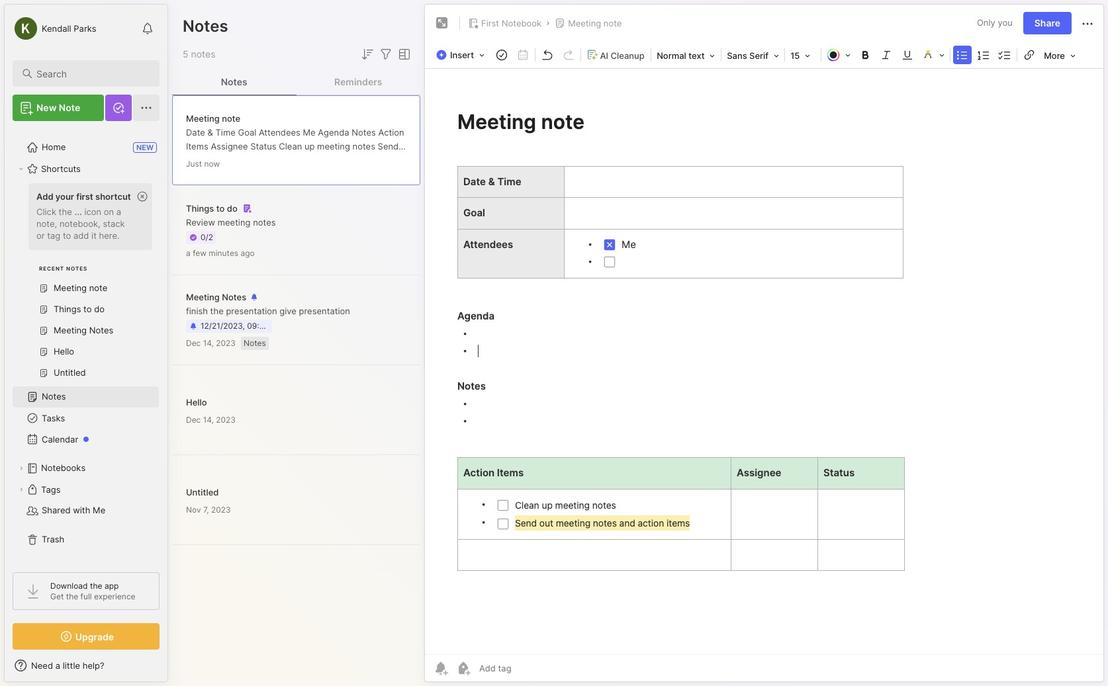 Task type: locate. For each thing, give the bounding box(es) containing it.
2023
[[216, 339, 236, 348], [216, 415, 236, 425], [211, 505, 231, 515]]

1 vertical spatial 14,
[[203, 415, 214, 425]]

Highlight field
[[919, 46, 949, 64]]

download the app get the full experience
[[50, 582, 136, 602]]

here.
[[99, 230, 120, 241]]

normal
[[657, 50, 687, 61]]

0 vertical spatial dec
[[186, 339, 201, 348]]

meeting up date
[[186, 113, 220, 124]]

tab list
[[172, 69, 421, 95]]

group containing add your first shortcut
[[13, 180, 159, 392]]

tags
[[41, 485, 61, 496]]

meeting note up ai
[[569, 18, 622, 28]]

none search field inside main element
[[36, 66, 148, 81]]

0 horizontal spatial presentation
[[226, 306, 277, 317]]

0/2
[[201, 232, 213, 242]]

dec
[[186, 339, 201, 348], [186, 415, 201, 425]]

meeting inside button
[[569, 18, 602, 28]]

just
[[186, 159, 202, 169]]

new
[[137, 143, 154, 152]]

group inside main element
[[13, 180, 159, 392]]

meeting
[[317, 141, 350, 151], [202, 155, 235, 165], [218, 217, 251, 228]]

WHAT'S NEW field
[[5, 656, 168, 677]]

notes up ago
[[253, 217, 276, 228]]

1 vertical spatial 2023
[[216, 415, 236, 425]]

meeting up ai
[[569, 18, 602, 28]]

1 vertical spatial meeting
[[202, 155, 235, 165]]

undo image
[[539, 46, 557, 64]]

1 vertical spatial to
[[63, 230, 71, 241]]

me right with
[[93, 506, 105, 516]]

do
[[227, 203, 238, 214]]

bold image
[[857, 46, 875, 64]]

presentation up 09:00 at top
[[226, 306, 277, 317]]

meeting
[[569, 18, 602, 28], [186, 113, 220, 124], [186, 292, 220, 303]]

expand note image
[[435, 15, 450, 31]]

presentation right give
[[299, 306, 350, 317]]

tree containing home
[[5, 129, 168, 561]]

presentation
[[226, 306, 277, 317], [299, 306, 350, 317]]

clean
[[279, 141, 302, 151]]

share button
[[1024, 12, 1073, 34]]

0 vertical spatial meeting
[[569, 18, 602, 28]]

1 vertical spatial note
[[222, 113, 241, 124]]

dec down finish
[[186, 339, 201, 348]]

14, down 12/21/2023, on the left of the page
[[203, 339, 214, 348]]

shortcuts
[[41, 164, 81, 174]]

note up ai cleanup button
[[604, 18, 622, 28]]

note window element
[[425, 4, 1105, 686]]

add
[[36, 191, 53, 202]]

to right tag on the left top of the page
[[63, 230, 71, 241]]

a left few
[[186, 248, 191, 258]]

1 vertical spatial a
[[186, 248, 191, 258]]

tree
[[5, 129, 168, 561]]

notes up tasks
[[42, 392, 66, 402]]

checklist image
[[996, 46, 1015, 64]]

1 horizontal spatial a
[[116, 207, 121, 217]]

notes up time
[[221, 76, 248, 87]]

send
[[378, 141, 399, 151]]

View options field
[[394, 46, 413, 62]]

1 vertical spatial dec
[[186, 415, 201, 425]]

me
[[303, 127, 316, 137], [93, 506, 105, 516]]

group
[[13, 180, 159, 392]]

me up up
[[303, 127, 316, 137]]

Search text field
[[36, 68, 148, 80]]

meeting note up &
[[186, 113, 241, 124]]

first
[[76, 191, 93, 202]]

tags button
[[13, 480, 159, 501]]

0 vertical spatial dec 14, 2023
[[186, 339, 236, 348]]

notes inside "date & time goal attendees me agenda notes action items assignee status clean up meeting notes send out meeting notes and action items"
[[352, 127, 376, 137]]

14, down hello
[[203, 415, 214, 425]]

the left ...
[[59, 207, 72, 217]]

insert
[[450, 50, 474, 60]]

2 vertical spatial a
[[55, 661, 60, 672]]

5 notes
[[183, 48, 216, 60]]

notebook,
[[60, 219, 101, 229]]

notes left action
[[352, 127, 376, 137]]

meeting down do
[[218, 217, 251, 228]]

Heading level field
[[653, 46, 720, 65]]

note up time
[[222, 113, 241, 124]]

0 vertical spatial me
[[303, 127, 316, 137]]

0 vertical spatial meeting note
[[569, 18, 622, 28]]

2 vertical spatial meeting
[[186, 292, 220, 303]]

the down download at the bottom left
[[66, 592, 78, 602]]

1 vertical spatial meeting note
[[186, 113, 241, 124]]

shared
[[42, 506, 71, 516]]

notes link
[[13, 387, 159, 408]]

review
[[186, 217, 215, 228]]

1 horizontal spatial note
[[604, 18, 622, 28]]

new note
[[36, 102, 80, 113]]

1 dec from the top
[[186, 339, 201, 348]]

to left do
[[216, 203, 225, 214]]

1 horizontal spatial presentation
[[299, 306, 350, 317]]

upgrade
[[75, 632, 114, 643]]

kendall
[[42, 23, 71, 33]]

1 vertical spatial meeting
[[186, 113, 220, 124]]

just now
[[186, 159, 220, 169]]

a left little
[[55, 661, 60, 672]]

note inside button
[[604, 18, 622, 28]]

text
[[689, 50, 705, 61]]

0 horizontal spatial me
[[93, 506, 105, 516]]

shortcut
[[95, 191, 131, 202]]

add
[[73, 230, 89, 241]]

shared with me link
[[13, 501, 159, 522]]

finish the presentation give presentation
[[186, 306, 350, 317]]

only you
[[978, 17, 1013, 28]]

the inside group
[[59, 207, 72, 217]]

kendall parks
[[42, 23, 96, 33]]

a
[[116, 207, 121, 217], [186, 248, 191, 258], [55, 661, 60, 672]]

insert link image
[[1021, 46, 1040, 64]]

expand tags image
[[17, 486, 25, 494]]

with
[[73, 506, 90, 516]]

tree inside main element
[[5, 129, 168, 561]]

2 dec from the top
[[186, 415, 201, 425]]

download
[[50, 582, 88, 592]]

things
[[186, 203, 214, 214]]

expand notebooks image
[[17, 465, 25, 473]]

dec 14, 2023 down 12/21/2023, on the left of the page
[[186, 339, 236, 348]]

None search field
[[36, 66, 148, 81]]

the down meeting notes
[[210, 306, 224, 317]]

add filters image
[[378, 46, 394, 62]]

a inside field
[[55, 661, 60, 672]]

reminders
[[335, 76, 383, 87]]

ai
[[600, 50, 609, 61]]

add tag image
[[456, 661, 472, 677]]

dec down hello
[[186, 415, 201, 425]]

0 horizontal spatial to
[[63, 230, 71, 241]]

0 horizontal spatial a
[[55, 661, 60, 672]]

More actions field
[[1080, 15, 1096, 32]]

and
[[262, 155, 278, 165]]

now
[[204, 159, 220, 169]]

the up full
[[90, 582, 102, 592]]

to inside icon on a note, notebook, stack or tag to add it here.
[[63, 230, 71, 241]]

meeting down agenda
[[317, 141, 350, 151]]

new
[[36, 102, 57, 113]]

little
[[63, 661, 80, 672]]

items
[[186, 141, 209, 151]]

assignee
[[211, 141, 248, 151]]

5
[[183, 48, 188, 60]]

1 vertical spatial dec 14, 2023
[[186, 415, 236, 425]]

1 vertical spatial me
[[93, 506, 105, 516]]

click
[[36, 207, 56, 217]]

15
[[791, 50, 800, 61]]

meeting down assignee in the left of the page
[[202, 155, 235, 165]]

sans
[[727, 50, 748, 61]]

1 horizontal spatial meeting note
[[569, 18, 622, 28]]

dec 14, 2023 down hello
[[186, 415, 236, 425]]

few
[[193, 248, 207, 258]]

Font size field
[[787, 46, 820, 65]]

a inside icon on a note, notebook, stack or tag to add it here.
[[116, 207, 121, 217]]

out
[[186, 155, 199, 165]]

meeting up finish
[[186, 292, 220, 303]]

tab list containing notes
[[172, 69, 421, 95]]

2 vertical spatial 2023
[[211, 505, 231, 515]]

&
[[208, 127, 213, 137]]

1 horizontal spatial me
[[303, 127, 316, 137]]

shortcuts button
[[13, 158, 159, 180]]

0 vertical spatial a
[[116, 207, 121, 217]]

minutes
[[209, 248, 239, 258]]

0 vertical spatial 14,
[[203, 339, 214, 348]]

2 horizontal spatial a
[[186, 248, 191, 258]]

0 vertical spatial note
[[604, 18, 622, 28]]

Sort options field
[[360, 46, 376, 62]]

note
[[59, 102, 80, 113]]

Note Editor text field
[[425, 68, 1104, 655]]

notes down 09:00 at top
[[244, 339, 266, 348]]

click the ...
[[36, 207, 82, 217]]

finish
[[186, 306, 208, 317]]

1 horizontal spatial to
[[216, 203, 225, 214]]

a right on
[[116, 207, 121, 217]]

09:00
[[247, 321, 269, 331]]

14,
[[203, 339, 214, 348], [203, 415, 214, 425]]



Task type: describe. For each thing, give the bounding box(es) containing it.
attendees
[[259, 127, 301, 137]]

2 dec 14, 2023 from the top
[[186, 415, 236, 425]]

full
[[81, 592, 92, 602]]

Add tag field
[[478, 663, 578, 675]]

date & time goal attendees me agenda notes action items assignee status clean up meeting notes send out meeting notes and action items
[[186, 127, 405, 165]]

nov 7, 2023
[[186, 505, 231, 515]]

2 vertical spatial meeting
[[218, 217, 251, 228]]

notes left send
[[353, 141, 376, 151]]

or
[[36, 230, 45, 241]]

notes down status on the top left of page
[[237, 155, 260, 165]]

1 presentation from the left
[[226, 306, 277, 317]]

only
[[978, 17, 996, 28]]

sans serif
[[727, 50, 769, 61]]

meeting note button
[[553, 14, 625, 32]]

meeting notes
[[186, 292, 247, 303]]

items
[[308, 155, 330, 165]]

a few minutes ago
[[186, 248, 255, 258]]

Font color field
[[824, 46, 855, 64]]

task image
[[493, 46, 512, 64]]

2 presentation from the left
[[299, 306, 350, 317]]

get
[[50, 592, 64, 602]]

upgrade button
[[13, 624, 160, 651]]

experience
[[94, 592, 136, 602]]

1 dec 14, 2023 from the top
[[186, 339, 236, 348]]

home
[[42, 142, 66, 153]]

give
[[280, 306, 297, 317]]

notes button
[[172, 69, 296, 95]]

0 horizontal spatial note
[[222, 113, 241, 124]]

1 14, from the top
[[203, 339, 214, 348]]

notebook
[[502, 18, 542, 28]]

meeting note inside button
[[569, 18, 622, 28]]

7,
[[203, 505, 209, 515]]

icon on a note, notebook, stack or tag to add it here.
[[36, 207, 125, 241]]

trash
[[42, 535, 64, 545]]

numbered list image
[[975, 46, 994, 64]]

Add filters field
[[378, 46, 394, 62]]

things to do
[[186, 203, 238, 214]]

meeting for finish the presentation give presentation
[[186, 292, 220, 303]]

shared with me
[[42, 506, 105, 516]]

stack
[[103, 219, 125, 229]]

reminders button
[[296, 69, 421, 95]]

add a reminder image
[[433, 661, 449, 677]]

you
[[999, 17, 1013, 28]]

notes up 5 notes
[[183, 17, 228, 36]]

12/21/2023,
[[201, 321, 245, 331]]

2023 for untitled
[[211, 505, 231, 515]]

...
[[74, 207, 82, 217]]

need a little help?
[[31, 661, 104, 672]]

notebooks
[[41, 463, 86, 474]]

0 vertical spatial 2023
[[216, 339, 236, 348]]

parks
[[74, 23, 96, 33]]

calendar button
[[13, 429, 159, 450]]

action
[[280, 155, 305, 165]]

ago
[[241, 248, 255, 258]]

Insert field
[[433, 46, 492, 64]]

your
[[56, 191, 74, 202]]

tasks button
[[13, 408, 159, 429]]

0 vertical spatial meeting
[[317, 141, 350, 151]]

ai cleanup button
[[583, 45, 650, 65]]

notes right recent
[[66, 266, 88, 272]]

am
[[272, 321, 284, 331]]

notebooks link
[[13, 458, 159, 480]]

agenda
[[318, 127, 350, 137]]

meeting for date & time goal attendees me agenda notes action items assignee status clean up meeting notes send out meeting notes and action items
[[186, 113, 220, 124]]

help?
[[83, 661, 104, 672]]

share
[[1035, 17, 1061, 28]]

note,
[[36, 219, 57, 229]]

notes inside button
[[221, 76, 248, 87]]

Font family field
[[724, 46, 784, 65]]

the for finish
[[210, 306, 224, 317]]

2023 for hello
[[216, 415, 236, 425]]

it
[[91, 230, 97, 241]]

icon
[[84, 207, 101, 217]]

first notebook button
[[466, 14, 545, 32]]

app
[[105, 582, 119, 592]]

More field
[[1041, 46, 1081, 65]]

the for click
[[59, 207, 72, 217]]

me inside "link"
[[93, 506, 105, 516]]

the for download
[[90, 582, 102, 592]]

untitled
[[186, 487, 219, 498]]

calendar
[[42, 435, 78, 445]]

underline image
[[899, 46, 918, 64]]

0 vertical spatial to
[[216, 203, 225, 214]]

notes right 5
[[191, 48, 216, 60]]

normal text
[[657, 50, 705, 61]]

more actions image
[[1080, 16, 1096, 32]]

more
[[1045, 50, 1066, 61]]

main element
[[0, 0, 172, 687]]

review meeting notes
[[186, 217, 276, 228]]

tasks
[[42, 413, 65, 424]]

date
[[186, 127, 205, 137]]

goal
[[238, 127, 257, 137]]

cleanup
[[611, 50, 645, 61]]

2 14, from the top
[[203, 415, 214, 425]]

first
[[482, 18, 500, 28]]

0 horizontal spatial meeting note
[[186, 113, 241, 124]]

status
[[251, 141, 277, 151]]

click to collapse image
[[167, 662, 177, 678]]

time
[[216, 127, 236, 137]]

action
[[379, 127, 405, 137]]

notes up 12/21/2023, 09:00 am
[[222, 292, 247, 303]]

Account field
[[13, 15, 96, 42]]

recent notes
[[39, 266, 88, 272]]

first notebook
[[482, 18, 542, 28]]

12/21/2023, 09:00 am
[[201, 321, 284, 331]]

me inside "date & time goal attendees me agenda notes action items assignee status clean up meeting notes send out meeting notes and action items"
[[303, 127, 316, 137]]

italic image
[[878, 46, 896, 64]]

recent
[[39, 266, 64, 272]]

on
[[104, 207, 114, 217]]

ai cleanup
[[600, 50, 645, 61]]

bulleted list image
[[954, 46, 973, 64]]



Task type: vqa. For each thing, say whether or not it's contained in the screenshot.
Download the app Get the full experience
yes



